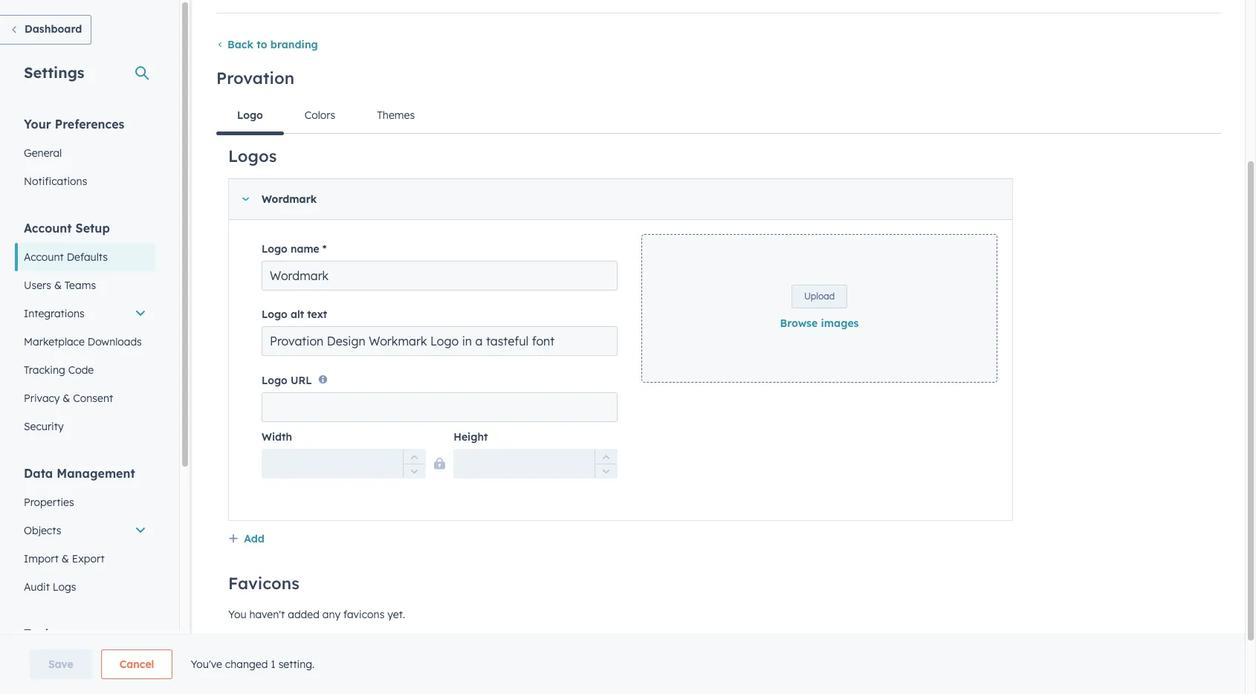 Task type: vqa. For each thing, say whether or not it's contained in the screenshot.
Track clicks Track how many times each link in your email is clicked. You can choose to track links in HTML, plain text emails, or both. If you turn this setting off, you will no longer be able to track clicks on links in your emails.
no



Task type: locate. For each thing, give the bounding box(es) containing it.
add button for favicons
[[228, 633, 265, 652]]

data
[[24, 466, 53, 481]]

1 vertical spatial add
[[244, 635, 265, 649]]

logo name
[[262, 242, 319, 256]]

account up account defaults
[[24, 221, 72, 236]]

favicons
[[228, 573, 299, 594]]

group
[[403, 449, 425, 479], [595, 449, 617, 479]]

2 account from the top
[[24, 251, 64, 264]]

logo url
[[262, 374, 312, 388]]

logo left name
[[262, 242, 288, 256]]

downloads
[[88, 335, 142, 349]]

add button up changed at the bottom of page
[[228, 633, 265, 652]]

marketplace downloads link
[[15, 328, 155, 356]]

& for consent
[[63, 392, 70, 405]]

tracking code
[[24, 364, 94, 377]]

changed
[[225, 658, 268, 671]]

1 vertical spatial add button
[[228, 633, 265, 652]]

general
[[24, 146, 62, 160]]

upload
[[804, 291, 835, 302]]

& inside data management 'element'
[[62, 552, 69, 566]]

notifications
[[24, 175, 87, 188]]

setting.
[[279, 658, 315, 671]]

logo down provation
[[237, 109, 263, 122]]

audit logs link
[[15, 573, 155, 601]]

audit
[[24, 581, 50, 594]]

alt
[[291, 308, 304, 321]]

0 vertical spatial &
[[54, 279, 62, 292]]

Logo alt text text field
[[262, 326, 618, 356]]

add button for logos
[[228, 530, 265, 550]]

1 vertical spatial &
[[63, 392, 70, 405]]

add button
[[228, 530, 265, 550], [228, 633, 265, 652]]

logo for logo
[[237, 109, 263, 122]]

dashboard link
[[0, 15, 92, 45]]

Height text field
[[454, 449, 618, 479]]

add
[[244, 533, 265, 546], [244, 635, 265, 649]]

0 vertical spatial account
[[24, 221, 72, 236]]

account up users
[[24, 251, 64, 264]]

account setup element
[[15, 220, 155, 441]]

cancel
[[120, 658, 154, 671]]

upload button
[[792, 285, 848, 309]]

teams
[[65, 279, 96, 292]]

wordmark
[[262, 193, 317, 206]]

& right privacy
[[63, 392, 70, 405]]

&
[[54, 279, 62, 292], [63, 392, 70, 405], [62, 552, 69, 566]]

colors
[[305, 109, 335, 122]]

users & teams
[[24, 279, 96, 292]]

0 vertical spatial add
[[244, 533, 265, 546]]

1 vertical spatial account
[[24, 251, 64, 264]]

add button up favicons
[[228, 530, 265, 550]]

added
[[288, 608, 320, 622]]

1 group from the left
[[403, 449, 425, 479]]

logo left alt
[[262, 308, 288, 321]]

provation
[[216, 68, 294, 88]]

2 add button from the top
[[228, 633, 265, 652]]

account
[[24, 221, 72, 236], [24, 251, 64, 264]]

& left export
[[62, 552, 69, 566]]

text
[[307, 308, 327, 321]]

logo left url
[[262, 374, 288, 388]]

Logo name text field
[[262, 261, 618, 291]]

2 group from the left
[[595, 449, 617, 479]]

branding
[[270, 38, 318, 51]]

integrations button
[[15, 300, 155, 328]]

preferences
[[55, 117, 124, 132]]

caret image
[[241, 197, 250, 201]]

1 horizontal spatial group
[[595, 449, 617, 479]]

height
[[454, 431, 488, 444]]

2 vertical spatial &
[[62, 552, 69, 566]]

tracking
[[24, 364, 65, 377]]

logs
[[53, 581, 76, 594]]

1 add button from the top
[[228, 530, 265, 550]]

save
[[48, 658, 73, 671]]

add up favicons
[[244, 533, 265, 546]]

logo
[[237, 109, 263, 122], [262, 242, 288, 256], [262, 308, 288, 321], [262, 374, 288, 388]]

your preferences element
[[15, 116, 155, 196]]

& for teams
[[54, 279, 62, 292]]

privacy
[[24, 392, 60, 405]]

any
[[322, 608, 341, 622]]

name
[[291, 242, 319, 256]]

add up you've changed 1 setting. in the bottom left of the page
[[244, 635, 265, 649]]

data management
[[24, 466, 135, 481]]

1
[[271, 658, 276, 671]]

wordmark button
[[229, 179, 998, 219]]

0 vertical spatial add button
[[228, 530, 265, 550]]

users
[[24, 279, 51, 292]]

logos
[[228, 146, 277, 167]]

users & teams link
[[15, 271, 155, 300]]

url
[[291, 374, 312, 388]]

tab list
[[216, 97, 1221, 135]]

you've changed 1 setting.
[[191, 658, 315, 671]]

general link
[[15, 139, 155, 167]]

dashboard
[[25, 22, 82, 36]]

themes link
[[356, 97, 436, 133]]

audit logs
[[24, 581, 76, 594]]

0 horizontal spatial group
[[403, 449, 425, 479]]

properties link
[[15, 488, 155, 517]]

& right users
[[54, 279, 62, 292]]

themes
[[377, 109, 415, 122]]

1 account from the top
[[24, 221, 72, 236]]



Task type: describe. For each thing, give the bounding box(es) containing it.
account for account defaults
[[24, 251, 64, 264]]

Logo URL text field
[[262, 393, 618, 423]]

objects
[[24, 524, 61, 537]]

management
[[57, 466, 135, 481]]

save button
[[30, 650, 92, 679]]

back to branding button
[[216, 38, 318, 51]]

browse images button
[[780, 314, 859, 332]]

export
[[72, 552, 105, 566]]

haven't
[[249, 608, 285, 622]]

logo for logo alt text
[[262, 308, 288, 321]]

defaults
[[67, 251, 108, 264]]

you
[[228, 608, 246, 622]]

account setup
[[24, 221, 110, 236]]

favicons
[[343, 608, 385, 622]]

import
[[24, 552, 59, 566]]

your
[[24, 117, 51, 132]]

integrations
[[24, 307, 85, 320]]

data management element
[[15, 465, 155, 601]]

1 add from the top
[[244, 533, 265, 546]]

back
[[227, 38, 253, 51]]

browse images
[[780, 317, 859, 330]]

account defaults
[[24, 251, 108, 264]]

group for height
[[595, 449, 617, 479]]

you've
[[191, 658, 222, 671]]

marketplace
[[24, 335, 85, 349]]

browse
[[780, 317, 818, 330]]

to
[[257, 38, 267, 51]]

import & export
[[24, 552, 105, 566]]

privacy & consent link
[[15, 384, 155, 413]]

import & export link
[[15, 545, 155, 573]]

tracking code link
[[15, 356, 155, 384]]

account defaults link
[[15, 243, 155, 271]]

marketplace downloads
[[24, 335, 142, 349]]

tab list containing logo
[[216, 97, 1221, 135]]

yet.
[[388, 608, 405, 622]]

logo for logo name
[[262, 242, 288, 256]]

back to branding
[[227, 38, 318, 51]]

security link
[[15, 413, 155, 441]]

colors link
[[284, 97, 356, 133]]

images
[[821, 317, 859, 330]]

logo link
[[216, 97, 284, 135]]

notifications link
[[15, 167, 155, 196]]

group for width
[[403, 449, 425, 479]]

security
[[24, 420, 64, 433]]

properties
[[24, 496, 74, 509]]

privacy & consent
[[24, 392, 113, 405]]

cancel button
[[101, 650, 173, 679]]

width
[[262, 431, 292, 444]]

setup
[[75, 221, 110, 236]]

you haven't added any favicons yet.
[[228, 608, 405, 622]]

your preferences
[[24, 117, 124, 132]]

settings
[[24, 63, 84, 82]]

logo alt text
[[262, 308, 327, 321]]

2 add from the top
[[244, 635, 265, 649]]

objects button
[[15, 517, 155, 545]]

consent
[[73, 392, 113, 405]]

& for export
[[62, 552, 69, 566]]

code
[[68, 364, 94, 377]]

logo for logo url
[[262, 374, 288, 388]]

Width text field
[[262, 449, 426, 479]]

account for account setup
[[24, 221, 72, 236]]

tools
[[24, 627, 54, 642]]



